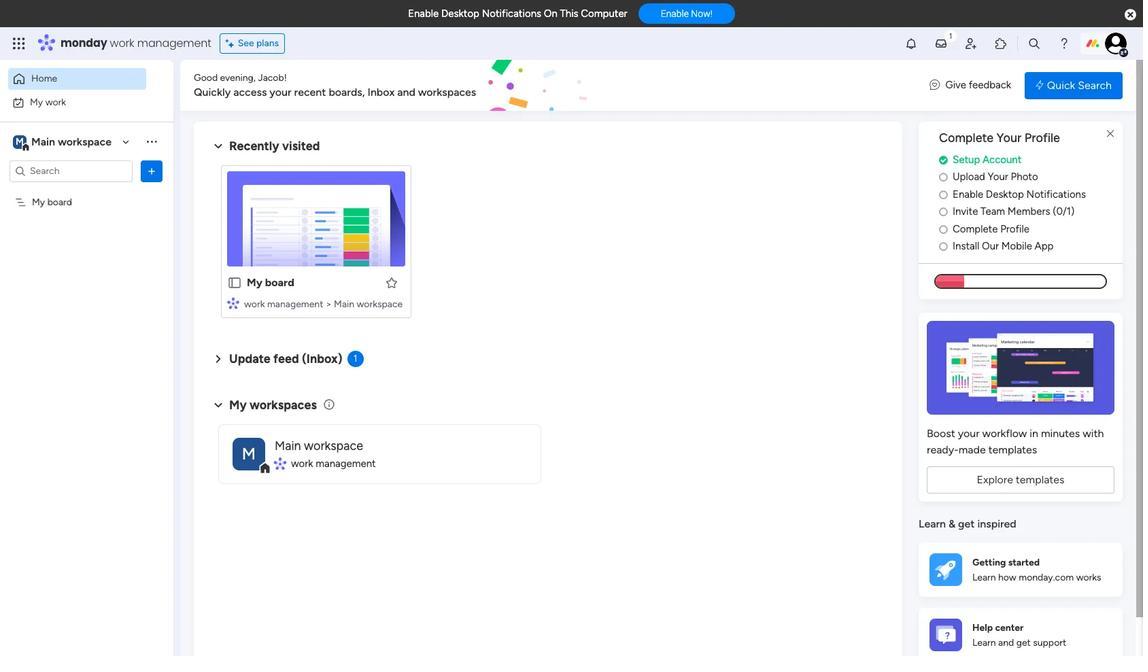 Task type: describe. For each thing, give the bounding box(es) containing it.
getting started learn how monday.com works
[[973, 557, 1102, 584]]

1 vertical spatial workspace
[[357, 299, 403, 310]]

install our mobile app
[[953, 240, 1054, 253]]

(0/1)
[[1054, 206, 1075, 218]]

help center element
[[919, 609, 1124, 657]]

getting
[[973, 557, 1007, 569]]

workflow
[[983, 427, 1028, 440]]

in
[[1031, 427, 1039, 440]]

management for work management > main workspace
[[267, 299, 324, 310]]

your for complete
[[997, 131, 1022, 146]]

enable now! button
[[639, 4, 736, 24]]

monday work management
[[61, 35, 211, 51]]

your inside boost your workflow in minutes with ready-made templates
[[959, 427, 980, 440]]

recently visited
[[229, 139, 320, 154]]

monday.com
[[1020, 572, 1075, 584]]

desktop for enable desktop notifications
[[987, 188, 1025, 201]]

learn for help
[[973, 638, 997, 649]]

enable desktop notifications on this computer
[[408, 7, 628, 20]]

explore templates
[[978, 474, 1065, 486]]

setup
[[953, 154, 981, 166]]

2 vertical spatial workspace
[[304, 439, 363, 454]]

boards,
[[329, 86, 365, 99]]

recent
[[294, 86, 326, 99]]

install
[[953, 240, 980, 253]]

apps image
[[995, 37, 1009, 50]]

invite team members (0/1)
[[953, 206, 1075, 218]]

inbox
[[368, 86, 395, 99]]

search everything image
[[1028, 37, 1042, 50]]

1
[[354, 353, 358, 365]]

invite
[[953, 206, 979, 218]]

1 vertical spatial profile
[[1001, 223, 1030, 235]]

give feedback
[[946, 79, 1012, 91]]

1 image
[[945, 28, 958, 43]]

templates inside boost your workflow in minutes with ready-made templates
[[989, 444, 1038, 457]]

and inside the help center learn and get support
[[999, 638, 1015, 649]]

computer
[[581, 7, 628, 20]]

explore templates button
[[928, 467, 1115, 494]]

app
[[1036, 240, 1054, 253]]

enable for enable desktop notifications on this computer
[[408, 7, 439, 20]]

explore
[[978, 474, 1014, 486]]

work management > main workspace
[[244, 299, 403, 310]]

workspace inside workspace selection element
[[58, 135, 112, 148]]

circle o image for invite
[[940, 207, 949, 217]]

notifications for enable desktop notifications
[[1027, 188, 1087, 201]]

upload your photo link
[[940, 170, 1124, 185]]

upload
[[953, 171, 986, 183]]

quick search
[[1048, 79, 1113, 92]]

help
[[973, 622, 994, 634]]

mobile
[[1002, 240, 1033, 253]]

workspaces inside good evening, jacob! quickly access your recent boards, inbox and workspaces
[[418, 86, 477, 99]]

my board list box
[[0, 188, 174, 397]]

visited
[[282, 139, 320, 154]]

v2 user feedback image
[[930, 78, 941, 93]]

update
[[229, 352, 271, 367]]

home button
[[8, 68, 146, 90]]

circle o image for install
[[940, 242, 949, 252]]

quick
[[1048, 79, 1076, 92]]

1 horizontal spatial my board
[[247, 276, 294, 289]]

upload your photo
[[953, 171, 1039, 183]]

circle o image for enable
[[940, 190, 949, 200]]

workspace image
[[233, 438, 265, 471]]

1 vertical spatial main
[[334, 299, 355, 310]]

jacob!
[[258, 72, 287, 84]]

feed
[[274, 352, 299, 367]]

board inside list box
[[47, 196, 72, 208]]

enable desktop notifications link
[[940, 187, 1124, 202]]

quickly
[[194, 86, 231, 99]]

getting started element
[[919, 543, 1124, 598]]

complete for complete your profile
[[940, 131, 994, 146]]

inbox image
[[935, 37, 949, 50]]

recently
[[229, 139, 279, 154]]

workspace selection element
[[13, 134, 114, 151]]

1 vertical spatial main workspace
[[275, 439, 363, 454]]

my inside button
[[30, 96, 43, 108]]

Search in workspace field
[[29, 163, 114, 179]]

our
[[983, 240, 1000, 253]]

evening,
[[220, 72, 256, 84]]

0 vertical spatial learn
[[919, 518, 947, 531]]

how
[[999, 572, 1017, 584]]

work right monday
[[110, 35, 134, 51]]

help center learn and get support
[[973, 622, 1067, 649]]

0 horizontal spatial workspaces
[[250, 398, 317, 413]]

invite team members (0/1) link
[[940, 204, 1124, 220]]

workspace image
[[13, 134, 27, 149]]

and inside good evening, jacob! quickly access your recent boards, inbox and workspaces
[[398, 86, 416, 99]]

main workspace inside workspace selection element
[[31, 135, 112, 148]]

circle o image for upload
[[940, 172, 949, 183]]

work inside button
[[45, 96, 66, 108]]

main inside workspace selection element
[[31, 135, 55, 148]]

my work
[[30, 96, 66, 108]]

now!
[[692, 8, 713, 19]]

m for workspace icon
[[16, 136, 24, 147]]

support
[[1034, 638, 1067, 649]]

inspired
[[978, 518, 1017, 531]]

your for upload
[[989, 171, 1009, 183]]

search
[[1079, 79, 1113, 92]]

enable desktop notifications
[[953, 188, 1087, 201]]

add to favorites image
[[385, 276, 399, 290]]

options image
[[145, 164, 159, 178]]

notifications image
[[905, 37, 919, 50]]



Task type: vqa. For each thing, say whether or not it's contained in the screenshot.
Working Outside
no



Task type: locate. For each thing, give the bounding box(es) containing it.
2 circle o image from the top
[[940, 242, 949, 252]]

3 circle o image from the top
[[940, 207, 949, 217]]

and down 'center'
[[999, 638, 1015, 649]]

0 vertical spatial circle o image
[[940, 224, 949, 235]]

1 horizontal spatial and
[[999, 638, 1015, 649]]

1 vertical spatial complete
[[953, 223, 999, 235]]

0 vertical spatial templates
[[989, 444, 1038, 457]]

circle o image inside upload your photo link
[[940, 172, 949, 183]]

main
[[31, 135, 55, 148], [334, 299, 355, 310], [275, 439, 301, 454]]

my down home
[[30, 96, 43, 108]]

circle o image left complete profile
[[940, 224, 949, 235]]

0 vertical spatial board
[[47, 196, 72, 208]]

1 horizontal spatial workspaces
[[418, 86, 477, 99]]

work
[[110, 35, 134, 51], [45, 96, 66, 108], [244, 299, 265, 310], [291, 458, 313, 470]]

1 vertical spatial your
[[959, 427, 980, 440]]

m for workspace image
[[242, 444, 256, 464]]

0 horizontal spatial desktop
[[442, 7, 480, 20]]

your down jacob!
[[270, 86, 292, 99]]

install our mobile app link
[[940, 239, 1124, 254]]

1 horizontal spatial get
[[1017, 638, 1032, 649]]

2 circle o image from the top
[[940, 190, 949, 200]]

ready-
[[928, 444, 959, 457]]

board right public board icon
[[265, 276, 294, 289]]

work right workspace image
[[291, 458, 313, 470]]

1 horizontal spatial desktop
[[987, 188, 1025, 201]]

your
[[270, 86, 292, 99], [959, 427, 980, 440]]

dapulse close image
[[1126, 8, 1137, 22]]

my board
[[32, 196, 72, 208], [247, 276, 294, 289]]

complete profile
[[953, 223, 1030, 235]]

your inside good evening, jacob! quickly access your recent boards, inbox and workspaces
[[270, 86, 292, 99]]

main workspace up search in workspace field
[[31, 135, 112, 148]]

1 vertical spatial my board
[[247, 276, 294, 289]]

enable inside button
[[661, 8, 689, 19]]

0 vertical spatial workspace
[[58, 135, 112, 148]]

learn
[[919, 518, 947, 531], [973, 572, 997, 584], [973, 638, 997, 649]]

workspace down add to favorites 'image'
[[357, 299, 403, 310]]

workspace options image
[[145, 135, 159, 149]]

feedback
[[970, 79, 1012, 91]]

plans
[[257, 37, 279, 49]]

0 vertical spatial notifications
[[482, 7, 542, 20]]

templates right explore
[[1017, 474, 1065, 486]]

1 horizontal spatial board
[[265, 276, 294, 289]]

learn inside the help center learn and get support
[[973, 638, 997, 649]]

1 vertical spatial templates
[[1017, 474, 1065, 486]]

notifications
[[482, 7, 542, 20], [1027, 188, 1087, 201]]

workspace
[[58, 135, 112, 148], [357, 299, 403, 310], [304, 439, 363, 454]]

1 vertical spatial your
[[989, 171, 1009, 183]]

0 vertical spatial get
[[959, 518, 976, 531]]

give
[[946, 79, 967, 91]]

check circle image
[[940, 155, 949, 165]]

0 horizontal spatial enable
[[408, 7, 439, 20]]

photo
[[1012, 171, 1039, 183]]

0 horizontal spatial and
[[398, 86, 416, 99]]

0 horizontal spatial get
[[959, 518, 976, 531]]

templates
[[989, 444, 1038, 457], [1017, 474, 1065, 486]]

0 vertical spatial circle o image
[[940, 172, 949, 183]]

m inside workspace image
[[242, 444, 256, 464]]

profile up setup account link
[[1025, 131, 1061, 146]]

account
[[983, 154, 1022, 166]]

complete your profile
[[940, 131, 1061, 146]]

dapulse x slim image
[[1103, 126, 1119, 142]]

setup account
[[953, 154, 1022, 166]]

learn left &
[[919, 518, 947, 531]]

0 horizontal spatial m
[[16, 136, 24, 147]]

see plans button
[[220, 33, 285, 54]]

main right workspace image
[[275, 439, 301, 454]]

works
[[1077, 572, 1102, 584]]

1 horizontal spatial your
[[959, 427, 980, 440]]

close recently visited image
[[210, 138, 227, 154]]

0 horizontal spatial main workspace
[[31, 135, 112, 148]]

public board image
[[227, 276, 242, 291]]

home
[[31, 73, 57, 84]]

get right &
[[959, 518, 976, 531]]

main right '>' in the top of the page
[[334, 299, 355, 310]]

main workspace
[[31, 135, 112, 148], [275, 439, 363, 454]]

this
[[560, 7, 579, 20]]

complete up install
[[953, 223, 999, 235]]

boost
[[928, 427, 956, 440]]

(inbox)
[[302, 352, 343, 367]]

1 horizontal spatial notifications
[[1027, 188, 1087, 201]]

0 vertical spatial desktop
[[442, 7, 480, 20]]

0 vertical spatial m
[[16, 136, 24, 147]]

1 vertical spatial management
[[267, 299, 324, 310]]

desktop
[[442, 7, 480, 20], [987, 188, 1025, 201]]

center
[[996, 622, 1024, 634]]

1 vertical spatial and
[[999, 638, 1015, 649]]

circle o image for complete
[[940, 224, 949, 235]]

0 vertical spatial main
[[31, 135, 55, 148]]

2 vertical spatial main
[[275, 439, 301, 454]]

your down account at top
[[989, 171, 1009, 183]]

enable
[[408, 7, 439, 20], [661, 8, 689, 19], [953, 188, 984, 201]]

board down search in workspace field
[[47, 196, 72, 208]]

help image
[[1058, 37, 1072, 50]]

good evening, jacob! quickly access your recent boards, inbox and workspaces
[[194, 72, 477, 99]]

made
[[959, 444, 987, 457]]

0 vertical spatial workspaces
[[418, 86, 477, 99]]

2 horizontal spatial main
[[334, 299, 355, 310]]

2 vertical spatial management
[[316, 458, 376, 470]]

my board down search in workspace field
[[32, 196, 72, 208]]

&
[[949, 518, 956, 531]]

main workspace up work management
[[275, 439, 363, 454]]

my board right public board icon
[[247, 276, 294, 289]]

0 horizontal spatial your
[[270, 86, 292, 99]]

complete profile link
[[940, 222, 1124, 237]]

1 vertical spatial get
[[1017, 638, 1032, 649]]

invite members image
[[965, 37, 979, 50]]

profile down invite team members (0/1)
[[1001, 223, 1030, 235]]

jacob simon image
[[1106, 33, 1128, 54]]

desktop for enable desktop notifications on this computer
[[442, 7, 480, 20]]

notifications left on
[[482, 7, 542, 20]]

boost your workflow in minutes with ready-made templates
[[928, 427, 1105, 457]]

open update feed (inbox) image
[[210, 351, 227, 367]]

team
[[981, 206, 1006, 218]]

1 vertical spatial learn
[[973, 572, 997, 584]]

workspaces right inbox
[[418, 86, 477, 99]]

v2 bolt switch image
[[1037, 78, 1045, 93]]

get inside the help center learn and get support
[[1017, 638, 1032, 649]]

1 vertical spatial workspaces
[[250, 398, 317, 413]]

m
[[16, 136, 24, 147], [242, 444, 256, 464]]

learn inside getting started learn how monday.com works
[[973, 572, 997, 584]]

complete
[[940, 131, 994, 146], [953, 223, 999, 235]]

circle o image inside install our mobile app "link"
[[940, 242, 949, 252]]

see plans
[[238, 37, 279, 49]]

2 vertical spatial circle o image
[[940, 207, 949, 217]]

started
[[1009, 557, 1041, 569]]

my work button
[[8, 92, 146, 113]]

0 vertical spatial your
[[997, 131, 1022, 146]]

learn & get inspired
[[919, 518, 1017, 531]]

your
[[997, 131, 1022, 146], [989, 171, 1009, 183]]

monday
[[61, 35, 107, 51]]

complete up setup
[[940, 131, 994, 146]]

update feed (inbox)
[[229, 352, 343, 367]]

good
[[194, 72, 218, 84]]

enable for enable now!
[[661, 8, 689, 19]]

1 horizontal spatial enable
[[661, 8, 689, 19]]

0 vertical spatial my board
[[32, 196, 72, 208]]

my workspaces
[[229, 398, 317, 413]]

notifications up (0/1)
[[1027, 188, 1087, 201]]

your up account at top
[[997, 131, 1022, 146]]

1 vertical spatial desktop
[[987, 188, 1025, 201]]

0 vertical spatial complete
[[940, 131, 994, 146]]

templates inside explore templates button
[[1017, 474, 1065, 486]]

my right public board icon
[[247, 276, 263, 289]]

workspaces
[[418, 86, 477, 99], [250, 398, 317, 413]]

workspaces down update feed (inbox)
[[250, 398, 317, 413]]

complete for complete profile
[[953, 223, 999, 235]]

0 vertical spatial main workspace
[[31, 135, 112, 148]]

circle o image inside complete profile link
[[940, 224, 949, 235]]

minutes
[[1042, 427, 1081, 440]]

>
[[326, 299, 332, 310]]

profile
[[1025, 131, 1061, 146], [1001, 223, 1030, 235]]

1 vertical spatial notifications
[[1027, 188, 1087, 201]]

enable now!
[[661, 8, 713, 19]]

access
[[234, 86, 267, 99]]

0 vertical spatial profile
[[1025, 131, 1061, 146]]

setup account link
[[940, 152, 1124, 168]]

option
[[0, 190, 174, 193]]

your up made
[[959, 427, 980, 440]]

circle o image left install
[[940, 242, 949, 252]]

see
[[238, 37, 254, 49]]

templates image image
[[932, 321, 1111, 415]]

2 horizontal spatial enable
[[953, 188, 984, 201]]

with
[[1084, 427, 1105, 440]]

0 horizontal spatial main
[[31, 135, 55, 148]]

1 horizontal spatial main
[[275, 439, 301, 454]]

management for work management
[[316, 458, 376, 470]]

and
[[398, 86, 416, 99], [999, 638, 1015, 649]]

0 vertical spatial and
[[398, 86, 416, 99]]

circle o image inside enable desktop notifications link
[[940, 190, 949, 200]]

1 vertical spatial board
[[265, 276, 294, 289]]

notifications for enable desktop notifications on this computer
[[482, 7, 542, 20]]

2 vertical spatial learn
[[973, 638, 997, 649]]

0 vertical spatial management
[[137, 35, 211, 51]]

my
[[30, 96, 43, 108], [32, 196, 45, 208], [247, 276, 263, 289], [229, 398, 247, 413]]

learn down getting
[[973, 572, 997, 584]]

0 horizontal spatial board
[[47, 196, 72, 208]]

work management
[[291, 458, 376, 470]]

0 horizontal spatial my board
[[32, 196, 72, 208]]

1 circle o image from the top
[[940, 224, 949, 235]]

1 circle o image from the top
[[940, 172, 949, 183]]

templates down workflow
[[989, 444, 1038, 457]]

on
[[544, 7, 558, 20]]

0 vertical spatial your
[[270, 86, 292, 99]]

my inside list box
[[32, 196, 45, 208]]

0 horizontal spatial notifications
[[482, 7, 542, 20]]

enable for enable desktop notifications
[[953, 188, 984, 201]]

circle o image
[[940, 172, 949, 183], [940, 190, 949, 200], [940, 207, 949, 217]]

work up the update
[[244, 299, 265, 310]]

and right inbox
[[398, 86, 416, 99]]

learn for getting
[[973, 572, 997, 584]]

learn down help
[[973, 638, 997, 649]]

my board inside list box
[[32, 196, 72, 208]]

1 vertical spatial circle o image
[[940, 190, 949, 200]]

circle o image
[[940, 224, 949, 235], [940, 242, 949, 252]]

select product image
[[12, 37, 26, 50]]

m inside workspace icon
[[16, 136, 24, 147]]

1 vertical spatial circle o image
[[940, 242, 949, 252]]

workspace up work management
[[304, 439, 363, 454]]

workspace up search in workspace field
[[58, 135, 112, 148]]

1 horizontal spatial m
[[242, 444, 256, 464]]

circle o image inside invite team members (0/1) link
[[940, 207, 949, 217]]

main right workspace icon
[[31, 135, 55, 148]]

get
[[959, 518, 976, 531], [1017, 638, 1032, 649]]

1 vertical spatial m
[[242, 444, 256, 464]]

work down home
[[45, 96, 66, 108]]

get down 'center'
[[1017, 638, 1032, 649]]

close my workspaces image
[[210, 397, 227, 414]]

1 horizontal spatial main workspace
[[275, 439, 363, 454]]

my down search in workspace field
[[32, 196, 45, 208]]

members
[[1008, 206, 1051, 218]]

quick search button
[[1026, 72, 1124, 99]]

my right close my workspaces icon
[[229, 398, 247, 413]]



